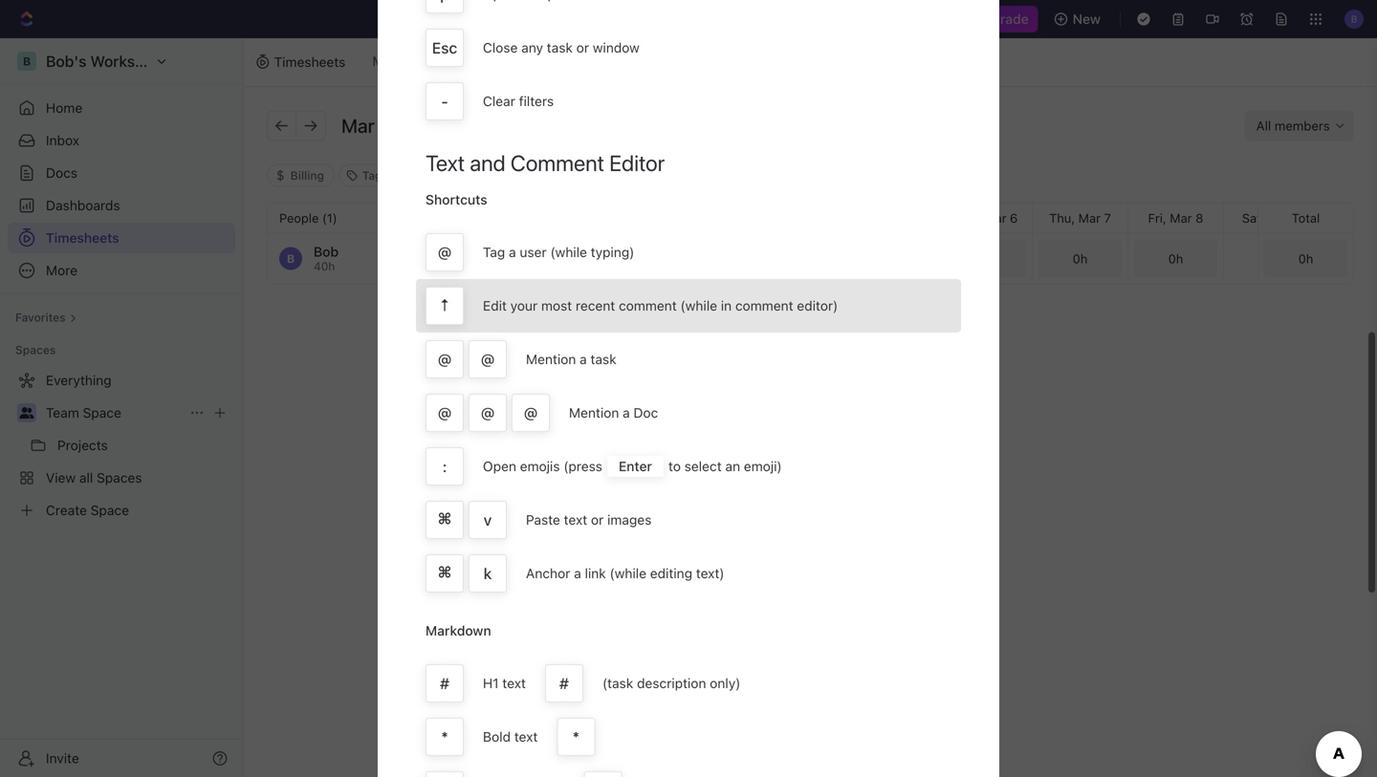 Task type: describe. For each thing, give the bounding box(es) containing it.
space
[[83, 405, 121, 421]]

(press
[[564, 459, 602, 474]]

0 vertical spatial text
[[564, 512, 587, 528]]

all
[[477, 53, 493, 69]]

anchor
[[526, 566, 570, 581]]

sidebar navigation
[[0, 38, 244, 778]]

v
[[484, 511, 492, 529]]

an
[[725, 459, 740, 474]]

tag
[[483, 244, 505, 260]]

edit your most recent comment (while in comment editor)
[[483, 298, 838, 314]]

edit
[[483, 298, 507, 314]]

recent
[[576, 298, 615, 314]]

emojis
[[520, 459, 560, 474]]

editing
[[650, 566, 692, 581]]

editor
[[609, 150, 665, 176]]

doc
[[634, 405, 658, 421]]

clear
[[483, 93, 515, 109]]

filters
[[519, 93, 554, 109]]

home link
[[8, 93, 235, 123]]

esc
[[432, 39, 457, 57]]

shortcuts
[[426, 192, 487, 208]]

timesheet
[[395, 53, 458, 69]]

1 comment from the left
[[619, 298, 677, 314]]

bob, , element
[[279, 247, 302, 270]]

open emojis (press
[[483, 459, 602, 474]]

:
[[442, 458, 447, 476]]

docs link
[[8, 158, 235, 188]]

inbox link
[[8, 125, 235, 156]]

and
[[470, 150, 506, 176]]

→
[[303, 115, 318, 136]]

← button
[[268, 111, 296, 140]]

bold
[[483, 729, 511, 745]]

to
[[668, 459, 681, 474]]

to select an emoji)
[[668, 459, 782, 474]]

text and comment editor
[[426, 150, 665, 176]]

40h
[[314, 260, 335, 273]]

favorites
[[15, 311, 66, 324]]

→ button
[[296, 111, 325, 140]]

description
[[637, 676, 706, 691]]

markdown
[[426, 623, 491, 639]]

close
[[483, 40, 518, 55]]

all timesheets
[[477, 53, 566, 69]]

upgrade link
[[947, 6, 1038, 33]]

1 # from the left
[[440, 675, 449, 693]]

most
[[541, 298, 572, 314]]

(while for editing
[[610, 566, 647, 581]]

open for open emojis (press
[[483, 459, 516, 474]]

b
[[287, 252, 295, 265]]

user
[[520, 244, 547, 260]]

team space link
[[46, 398, 182, 428]]

emoji)
[[744, 459, 782, 474]]

(while for typing)
[[550, 244, 587, 260]]

a for task
[[580, 351, 587, 367]]

open button
[[578, 247, 638, 270]]

2 * from the left
[[573, 728, 580, 746]]

tag a user (while typing)
[[483, 244, 634, 260]]

images
[[607, 512, 652, 528]]

editor)
[[797, 298, 838, 314]]

text)
[[696, 566, 725, 581]]

text for *
[[514, 729, 538, 745]]

task for any
[[547, 40, 573, 55]]



Task type: locate. For each thing, give the bounding box(es) containing it.
h1 text
[[483, 676, 526, 691]]

my timesheet
[[372, 53, 458, 69]]

@
[[438, 243, 452, 262], [438, 351, 452, 369], [481, 351, 495, 369], [438, 404, 452, 422], [481, 404, 495, 422], [524, 404, 538, 422]]

mention a doc
[[569, 405, 658, 421]]

-
[[441, 92, 448, 110]]

docs
[[46, 165, 77, 181]]

team
[[46, 405, 79, 421]]

0 horizontal spatial or
[[576, 40, 589, 55]]

0 horizontal spatial #
[[440, 675, 449, 693]]

timesheets link
[[8, 223, 235, 253]]

new button
[[1046, 4, 1112, 34]]

a down recent
[[580, 351, 587, 367]]

1 * from the left
[[441, 728, 448, 746]]

bob
[[314, 244, 339, 260]]

my
[[372, 53, 391, 69]]

2 horizontal spatial (while
[[680, 298, 717, 314]]

paste text or images
[[526, 512, 652, 528]]

task for a
[[591, 351, 617, 367]]

mention for mention a task
[[526, 351, 576, 367]]

typing)
[[591, 244, 634, 260]]

(task
[[602, 676, 633, 691]]

spaces
[[15, 343, 56, 357]]

your
[[510, 298, 538, 314]]

favorites button
[[8, 306, 85, 329]]

bob 40h
[[314, 244, 339, 273]]

a right tag
[[509, 244, 516, 260]]

comment
[[511, 150, 604, 176]]

2 vertical spatial text
[[514, 729, 538, 745]]

0 vertical spatial mention
[[526, 351, 576, 367]]

text
[[564, 512, 587, 528], [502, 676, 526, 691], [514, 729, 538, 745]]

text
[[426, 150, 465, 176]]

or
[[576, 40, 589, 55], [591, 512, 604, 528]]

2 # from the left
[[559, 675, 569, 693]]

0 vertical spatial timesheets
[[274, 54, 346, 70]]

a left doc
[[623, 405, 630, 421]]

mention
[[526, 351, 576, 367], [569, 405, 619, 421]]

timesheets inside sidebar navigation
[[46, 230, 119, 246]]

task
[[547, 40, 573, 55], [591, 351, 617, 367]]

←
[[274, 115, 289, 136]]

dashboards
[[46, 197, 120, 213]]

task down recent
[[591, 351, 617, 367]]

timesheets
[[274, 54, 346, 70], [46, 230, 119, 246]]

comment
[[619, 298, 677, 314], [735, 298, 793, 314]]

upgrade
[[974, 11, 1029, 27]]

mention for mention a doc
[[569, 405, 619, 421]]

mention left doc
[[569, 405, 619, 421]]

2 comment from the left
[[735, 298, 793, 314]]

comment right recent
[[619, 298, 677, 314]]

1 horizontal spatial open
[[585, 252, 615, 265]]

a for link
[[574, 566, 581, 581]]

select
[[684, 459, 722, 474]]

0 vertical spatial or
[[576, 40, 589, 55]]

(while right user
[[550, 244, 587, 260]]

bold text
[[483, 729, 538, 745]]

my timesheet link
[[367, 38, 464, 86]]

0 horizontal spatial *
[[441, 728, 448, 746]]

1 horizontal spatial or
[[591, 512, 604, 528]]

text right paste
[[564, 512, 587, 528]]

open up recent
[[585, 252, 615, 265]]

(task description only)
[[602, 676, 741, 691]]

1 vertical spatial mention
[[569, 405, 619, 421]]

only)
[[710, 676, 741, 691]]

1 horizontal spatial #
[[559, 675, 569, 693]]

0 vertical spatial task
[[547, 40, 573, 55]]

open for open
[[585, 252, 615, 265]]

mention down most
[[526, 351, 576, 367]]

* right bold text
[[573, 728, 580, 746]]

anchor a link (while editing text)
[[526, 566, 725, 581]]

a for user
[[509, 244, 516, 260]]

timesheets down dashboards
[[46, 230, 119, 246]]

in
[[721, 298, 732, 314]]

any
[[521, 40, 543, 55]]

open
[[585, 252, 615, 265], [483, 459, 516, 474]]

0 vertical spatial (while
[[550, 244, 587, 260]]

invite
[[46, 751, 79, 767]]

a left 'link' on the bottom left
[[574, 566, 581, 581]]

# left '(task'
[[559, 675, 569, 693]]

inbox
[[46, 132, 79, 148]]

a
[[509, 244, 516, 260], [580, 351, 587, 367], [623, 405, 630, 421], [574, 566, 581, 581]]

(while
[[550, 244, 587, 260], [680, 298, 717, 314], [610, 566, 647, 581]]

1 horizontal spatial timesheets
[[274, 54, 346, 70]]

k
[[484, 565, 492, 583]]

(while right 'link' on the bottom left
[[610, 566, 647, 581]]

text right h1 at the bottom left of page
[[502, 676, 526, 691]]

or left images
[[591, 512, 604, 528]]

0 horizontal spatial timesheets
[[46, 230, 119, 246]]

1 horizontal spatial task
[[591, 351, 617, 367]]

2 vertical spatial (while
[[610, 566, 647, 581]]

text for #
[[502, 676, 526, 691]]

link
[[585, 566, 606, 581]]

new
[[1073, 11, 1101, 27]]

all timesheets link
[[471, 38, 572, 86]]

open left emojis in the bottom left of the page
[[483, 459, 516, 474]]

dashboards link
[[8, 190, 235, 221]]

task right any
[[547, 40, 573, 55]]

or left "window"
[[576, 40, 589, 55]]

h1
[[483, 676, 499, 691]]

mention a task
[[526, 351, 617, 367]]

1 horizontal spatial *
[[573, 728, 580, 746]]

# left h1 at the bottom left of page
[[440, 675, 449, 693]]

1 vertical spatial (while
[[680, 298, 717, 314]]

close any task or window
[[483, 40, 640, 55]]

(while left in
[[680, 298, 717, 314]]

1 vertical spatial open
[[483, 459, 516, 474]]

paste
[[526, 512, 560, 528]]

1 vertical spatial text
[[502, 676, 526, 691]]

1 vertical spatial or
[[591, 512, 604, 528]]

a for doc
[[623, 405, 630, 421]]

open inside button
[[585, 252, 615, 265]]

clear filters
[[483, 93, 554, 109]]

team space
[[46, 405, 121, 421]]

0 horizontal spatial task
[[547, 40, 573, 55]]

text right bold
[[514, 729, 538, 745]]

0 horizontal spatial (while
[[550, 244, 587, 260]]

1 horizontal spatial comment
[[735, 298, 793, 314]]

* left bold
[[441, 728, 448, 746]]

0 horizontal spatial open
[[483, 459, 516, 474]]

user group image
[[20, 407, 34, 419]]

1 horizontal spatial (while
[[610, 566, 647, 581]]

1 vertical spatial timesheets
[[46, 230, 119, 246]]

0 vertical spatial open
[[585, 252, 615, 265]]

window
[[593, 40, 640, 55]]

1 vertical spatial task
[[591, 351, 617, 367]]

home
[[46, 100, 82, 116]]

timesheets up →
[[274, 54, 346, 70]]

timesheets
[[496, 53, 566, 69]]

0 horizontal spatial comment
[[619, 298, 677, 314]]

enter
[[619, 459, 652, 474]]

comment right in
[[735, 298, 793, 314]]



Task type: vqa. For each thing, say whether or not it's contained in the screenshot.
the 2
no



